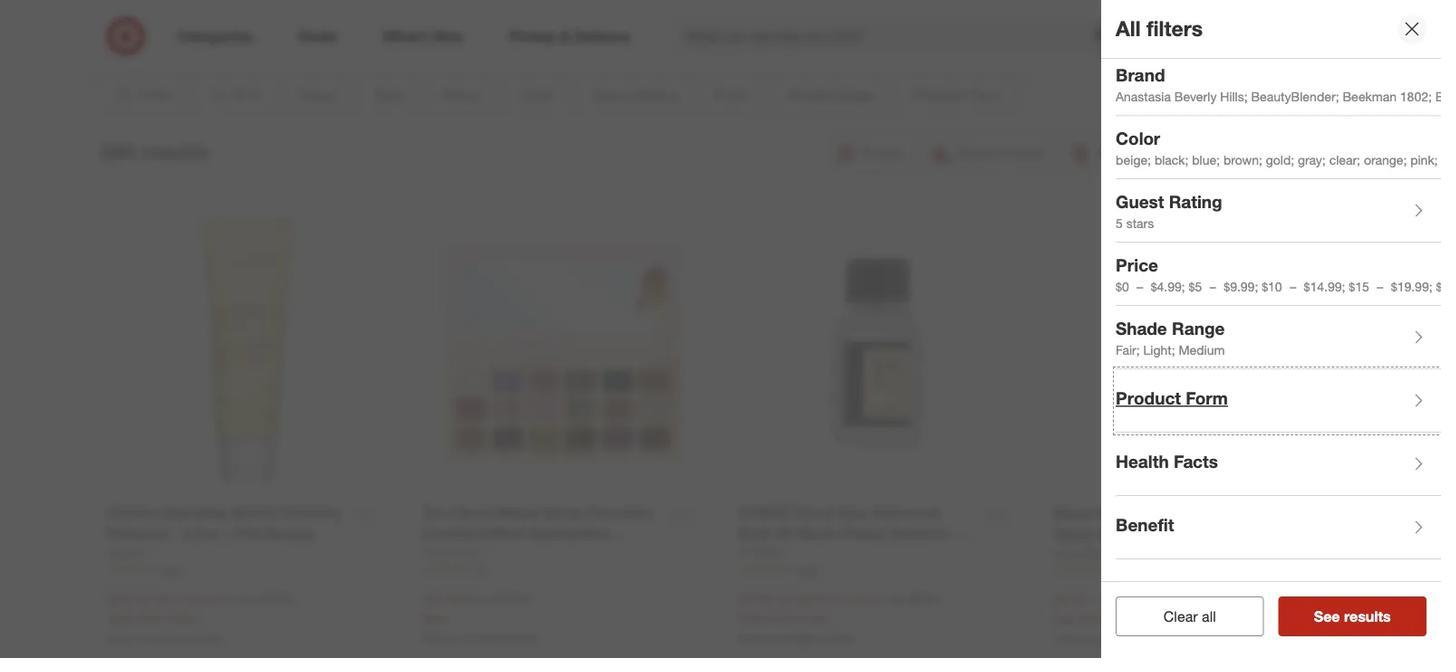 Task type: locate. For each thing, give the bounding box(es) containing it.
( inside $24.00 ( $5.71 /ounce ) reg $30.00 sale ends today when purchased online
[[154, 592, 158, 608]]

0 horizontal spatial today
[[167, 611, 199, 627]]

$9.99;
[[1224, 279, 1258, 294]]

when inside '$3.50 - $8.40 sale ends today when purchased online'
[[1054, 633, 1082, 647]]

$3.50 - $8.40 sale ends today when purchased online
[[1054, 591, 1169, 647]]

results right see
[[1344, 608, 1391, 626]]

sale down $24.00
[[107, 611, 132, 627]]

0 horizontal spatial reg
[[235, 592, 254, 608]]

( right $5.95
[[777, 592, 781, 608]]

black;
[[1155, 152, 1189, 168]]

$
[[1436, 279, 1441, 294]]

$54.00
[[492, 592, 530, 608]]

$24.00
[[107, 591, 151, 608]]

reg down 6 on the bottom left of the page
[[470, 592, 488, 608]]

online down clear
[[1140, 633, 1169, 647]]

today down $5.71
[[167, 611, 199, 627]]

reg
[[235, 592, 254, 608], [470, 592, 488, 608], [885, 592, 904, 608]]

stars
[[1126, 215, 1154, 231]]

online down /fluid
[[824, 633, 853, 646]]

anastasia
[[1116, 88, 1171, 104]]

2 horizontal spatial reg
[[885, 592, 904, 608]]

reg left $8.50
[[885, 592, 904, 608]]

sale
[[107, 611, 132, 627], [423, 611, 448, 627], [738, 611, 763, 627], [1054, 612, 1078, 628]]

purchased down the "$54.00"
[[454, 633, 506, 646]]

584 results
[[101, 139, 209, 165]]

0 horizontal spatial )
[[228, 592, 232, 608]]

clear all
[[1164, 608, 1216, 626]]

1 horizontal spatial (
[[777, 592, 781, 608]]

color
[[1116, 128, 1160, 149]]

purchased down $5.71
[[139, 633, 190, 646]]

online inside $5.95 ( $5.89 /fluid ounce ) reg $8.50 sale ends today when purchased online
[[824, 633, 853, 646]]

) down 865 link
[[228, 592, 232, 608]]

1 vertical spatial results
[[1344, 608, 1391, 626]]

1 horizontal spatial results
[[1344, 608, 1391, 626]]

guest
[[1116, 192, 1164, 213]]

results
[[141, 139, 209, 165], [1344, 608, 1391, 626]]

1 horizontal spatial reg
[[470, 592, 488, 608]]

( inside $5.95 ( $5.89 /fluid ounce ) reg $8.50 sale ends today when purchased online
[[777, 592, 781, 608]]

0 horizontal spatial ends
[[136, 611, 164, 627]]

) inside $5.95 ( $5.89 /fluid ounce ) reg $8.50 sale ends today when purchased online
[[878, 592, 882, 608]]

online down the "$54.00"
[[509, 633, 538, 646]]

results right 584
[[141, 139, 209, 165]]

0 horizontal spatial results
[[141, 139, 209, 165]]

2 reg from the left
[[470, 592, 488, 608]]

facts
[[1174, 452, 1218, 473]]

online down /ounce
[[193, 633, 223, 646]]

product
[[1116, 388, 1181, 409]]

$5.89
[[781, 592, 812, 608]]

$14.99;
[[1304, 279, 1345, 294]]

865 link
[[107, 563, 387, 578]]

benefit
[[1116, 515, 1174, 536]]

form
[[1186, 388, 1228, 409]]

online
[[193, 633, 223, 646], [509, 633, 538, 646], [824, 633, 853, 646], [1140, 633, 1169, 647]]

purchased down $5.89
[[769, 633, 821, 646]]

What can we help you find? suggestions appear below search field
[[674, 16, 1126, 56]]

when down $5.95
[[738, 633, 766, 646]]

hills;
[[1220, 88, 1248, 104]]

price $0  –  $4.99; $5  –  $9.99; $10  –  $14.99; $15  –  $19.99; $
[[1116, 255, 1441, 294]]

$0
[[1116, 279, 1129, 294]]

) inside $24.00 ( $5.71 /ounce ) reg $30.00 sale ends today when purchased online
[[228, 592, 232, 608]]

2 ) from the left
[[878, 592, 882, 608]]

sale down $3.50
[[1054, 612, 1078, 628]]

purchased inside the $27.00 reg $54.00 sale when purchased online
[[454, 633, 506, 646]]

see
[[1314, 608, 1340, 626]]

wellness standard button
[[1116, 560, 1441, 624]]

1 ) from the left
[[228, 592, 232, 608]]

beekman
[[1343, 88, 1397, 104]]

when down $27.00
[[423, 633, 451, 646]]

shade
[[1116, 319, 1167, 340]]

$8.50
[[907, 592, 938, 608]]

reg down 865 link
[[235, 592, 254, 608]]

sale down $5.95
[[738, 611, 763, 627]]

( for $5.95
[[777, 592, 781, 608]]

) down 1997 link
[[878, 592, 882, 608]]

purchased inside $24.00 ( $5.71 /ounce ) reg $30.00 sale ends today when purchased online
[[139, 633, 190, 646]]

see results
[[1314, 608, 1391, 626]]

results for see results
[[1344, 608, 1391, 626]]

gold;
[[1266, 152, 1294, 168]]

today down the $8.40
[[1114, 612, 1145, 628]]

all
[[1202, 608, 1216, 626]]

light;
[[1143, 342, 1175, 358]]

sale down $27.00
[[423, 611, 448, 627]]

1 reg from the left
[[235, 592, 254, 608]]

brand
[[1116, 65, 1165, 86]]

3 reg from the left
[[885, 592, 904, 608]]

purchased down the $8.40
[[1085, 633, 1137, 647]]

0 vertical spatial results
[[141, 139, 209, 165]]

benefit button
[[1116, 497, 1441, 560]]

today down /fluid
[[798, 611, 830, 627]]

today
[[167, 611, 199, 627], [798, 611, 830, 627], [1114, 612, 1145, 628]]

health
[[1116, 452, 1169, 473]]

ends down $24.00
[[136, 611, 164, 627]]

1 horizontal spatial today
[[798, 611, 830, 627]]

when down $24.00
[[107, 633, 136, 646]]

$30.00
[[257, 592, 295, 608]]

)
[[228, 592, 232, 608], [878, 592, 882, 608]]

purchased inside '$3.50 - $8.40 sale ends today when purchased online'
[[1085, 633, 1137, 647]]

when
[[107, 633, 136, 646], [423, 633, 451, 646], [738, 633, 766, 646], [1054, 633, 1082, 647]]

( right $24.00
[[154, 592, 158, 608]]

beautyblender;
[[1251, 88, 1339, 104]]

results inside button
[[1344, 608, 1391, 626]]

b
[[1435, 88, 1441, 104]]

gray;
[[1298, 152, 1326, 168]]

$27.00 reg $54.00 sale when purchased online
[[423, 591, 538, 646]]

0 horizontal spatial (
[[154, 592, 158, 608]]

when inside $5.95 ( $5.89 /fluid ounce ) reg $8.50 sale ends today when purchased online
[[738, 633, 766, 646]]

standard
[[1193, 579, 1268, 600]]

when down $3.50
[[1054, 633, 1082, 647]]

ends down -
[[1082, 612, 1110, 628]]

ends
[[136, 611, 164, 627], [767, 611, 795, 627], [1082, 612, 1110, 628]]

1997
[[794, 564, 819, 577]]

ends down $5.89
[[767, 611, 795, 627]]

1 ( from the left
[[154, 592, 158, 608]]

sale inside '$3.50 - $8.40 sale ends today when purchased online'
[[1054, 612, 1078, 628]]

584
[[101, 139, 135, 165]]

$5.95 ( $5.89 /fluid ounce ) reg $8.50 sale ends today when purchased online
[[738, 591, 938, 646]]

(
[[154, 592, 158, 608], [777, 592, 781, 608]]

1 horizontal spatial )
[[878, 592, 882, 608]]

$24.00 ( $5.71 /ounce ) reg $30.00 sale ends today when purchased online
[[107, 591, 295, 646]]

today inside $24.00 ( $5.71 /ounce ) reg $30.00 sale ends today when purchased online
[[167, 611, 199, 627]]

2 ( from the left
[[777, 592, 781, 608]]

2 horizontal spatial ends
[[1082, 612, 1110, 628]]

2 horizontal spatial today
[[1114, 612, 1145, 628]]

purchased
[[139, 633, 190, 646], [454, 633, 506, 646], [769, 633, 821, 646], [1085, 633, 1137, 647]]

1 horizontal spatial ends
[[767, 611, 795, 627]]



Task type: describe. For each thing, give the bounding box(es) containing it.
$5.95
[[738, 591, 774, 608]]

reg inside $5.95 ( $5.89 /fluid ounce ) reg $8.50 sale ends today when purchased online
[[885, 592, 904, 608]]

6 link
[[423, 563, 702, 578]]

1997 link
[[738, 563, 1017, 578]]

clear
[[1164, 608, 1198, 626]]

brand anastasia beverly hills; beautyblender; beekman 1802; b
[[1116, 65, 1441, 104]]

clear;
[[1329, 152, 1360, 168]]

sale inside the $27.00 reg $54.00 sale when purchased online
[[423, 611, 448, 627]]

sale inside $5.95 ( $5.89 /fluid ounce ) reg $8.50 sale ends today when purchased online
[[738, 611, 763, 627]]

ounce
[[843, 592, 878, 608]]

orange;
[[1364, 152, 1407, 168]]

rating
[[1169, 192, 1222, 213]]

1802;
[[1400, 88, 1432, 104]]

when inside $24.00 ( $5.71 /ounce ) reg $30.00 sale ends today when purchased online
[[107, 633, 136, 646]]

reg inside the $27.00 reg $54.00 sale when purchased online
[[470, 592, 488, 608]]

see results button
[[1278, 597, 1427, 637]]

ends inside $24.00 ( $5.71 /ounce ) reg $30.00 sale ends today when purchased online
[[136, 611, 164, 627]]

blue;
[[1192, 152, 1220, 168]]

beige;
[[1116, 152, 1151, 168]]

/ounce
[[189, 592, 228, 608]]

wellness standard
[[1116, 579, 1268, 600]]

purchased inside $5.95 ( $5.89 /fluid ounce ) reg $8.50 sale ends today when purchased online
[[769, 633, 821, 646]]

pink;
[[1410, 152, 1438, 168]]

reg inside $24.00 ( $5.71 /ounce ) reg $30.00 sale ends today when purchased online
[[235, 592, 254, 608]]

5
[[1116, 215, 1123, 231]]

$3.50
[[1054, 591, 1089, 609]]

price
[[1116, 255, 1158, 276]]

online inside the $27.00 reg $54.00 sale when purchased online
[[509, 633, 538, 646]]

clear all button
[[1116, 597, 1264, 637]]

all filters
[[1116, 16, 1203, 41]]

online inside '$3.50 - $8.40 sale ends today when purchased online'
[[1140, 633, 1169, 647]]

$4.99;
[[1151, 279, 1185, 294]]

search button
[[1113, 16, 1157, 60]]

search
[[1113, 29, 1157, 47]]

online inside $24.00 ( $5.71 /ounce ) reg $30.00 sale ends today when purchased online
[[193, 633, 223, 646]]

-
[[1093, 591, 1099, 609]]

shade range fair; light; medium
[[1116, 319, 1225, 358]]

medium
[[1179, 342, 1225, 358]]

ends inside '$3.50 - $8.40 sale ends today when purchased online'
[[1082, 612, 1110, 628]]

health facts
[[1116, 452, 1218, 473]]

today inside '$3.50 - $8.40 sale ends today when purchased online'
[[1114, 612, 1145, 628]]

6
[[479, 564, 485, 577]]

fair;
[[1116, 342, 1140, 358]]

health facts button
[[1116, 433, 1441, 497]]

$10
[[1262, 279, 1282, 294]]

today inside $5.95 ( $5.89 /fluid ounce ) reg $8.50 sale ends today when purchased online
[[798, 611, 830, 627]]

when inside the $27.00 reg $54.00 sale when purchased online
[[423, 633, 451, 646]]

$8.40
[[1103, 591, 1138, 609]]

wellness
[[1116, 579, 1188, 600]]

guest rating 5 stars
[[1116, 192, 1222, 231]]

all filters dialog
[[1101, 0, 1441, 659]]

product form
[[1116, 388, 1228, 409]]

$27.00
[[423, 591, 466, 608]]

filters
[[1147, 16, 1203, 41]]

$5.71
[[158, 592, 189, 608]]

color beige; black; blue; brown; gold; gray; clear; orange; pink; 
[[1116, 128, 1441, 168]]

product form button
[[1116, 370, 1441, 433]]

ends inside $5.95 ( $5.89 /fluid ounce ) reg $8.50 sale ends today when purchased online
[[767, 611, 795, 627]]

( for $24.00
[[154, 592, 158, 608]]

$19.99;
[[1391, 279, 1433, 294]]

sale inside $24.00 ( $5.71 /ounce ) reg $30.00 sale ends today when purchased online
[[107, 611, 132, 627]]

results for 584 results
[[141, 139, 209, 165]]

$15
[[1349, 279, 1369, 294]]

range
[[1172, 319, 1225, 340]]

865
[[164, 564, 182, 577]]

brown;
[[1224, 152, 1262, 168]]

beverly
[[1174, 88, 1217, 104]]

advertisement region
[[177, 0, 1264, 43]]

all
[[1116, 16, 1141, 41]]

/fluid
[[812, 592, 840, 608]]

$5
[[1189, 279, 1202, 294]]



Task type: vqa. For each thing, say whether or not it's contained in the screenshot.
$3.50
yes



